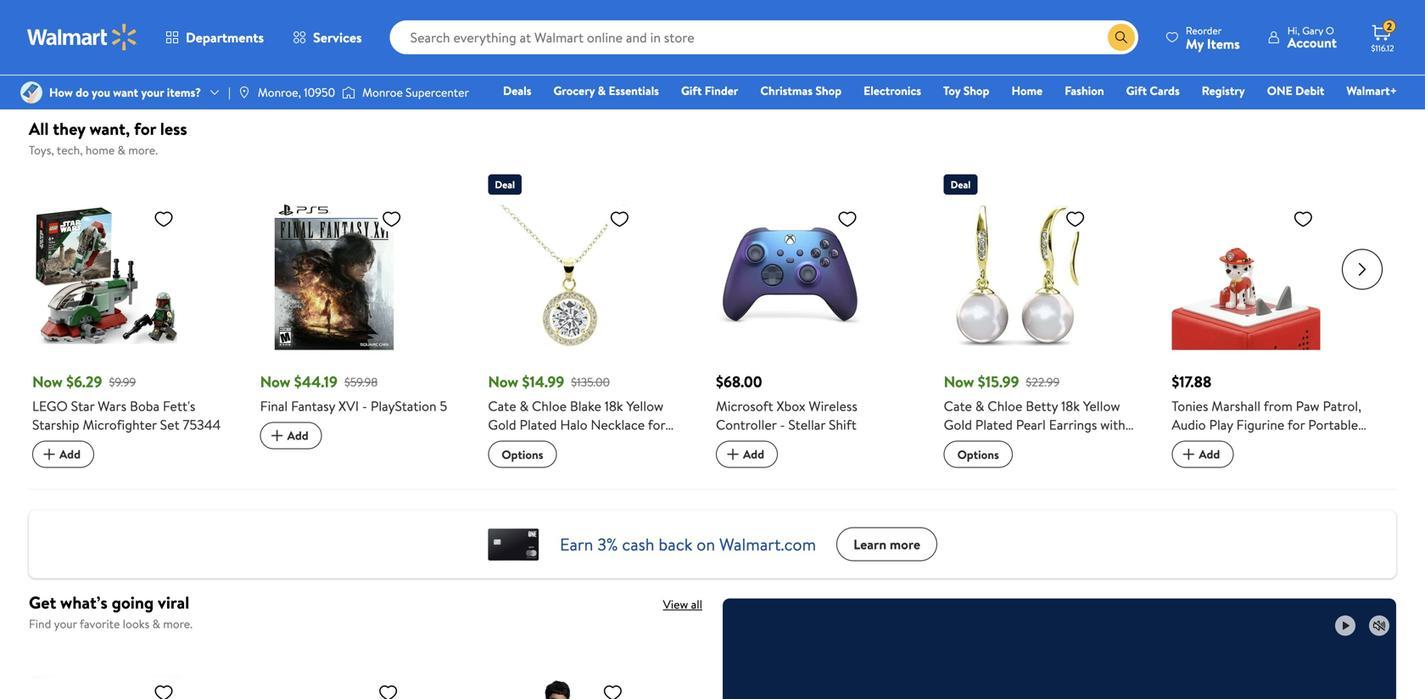 Task type: vqa. For each thing, say whether or not it's contained in the screenshot.
$15.00 ($50 VALUE) Old Spice Fiji Men's Holiday Gift Pack with 2in1 Shampoo and Conditioner, Body Wash,  and Aluminum Free Spray Manufacturer offer
no



Task type: locate. For each thing, give the bounding box(es) containing it.
boba
[[130, 397, 160, 416]]

yellow up necklace,
[[627, 397, 664, 416]]

1 horizontal spatial -
[[780, 416, 786, 434]]

add to favorites list, lego star wars boba fett's starship microfighter set 75344 image
[[154, 209, 174, 230]]

drop
[[1057, 434, 1087, 453]]

now $15.99 $22.99 cate & chloe betty 18k yellow gold plated pearl earrings with crystals | women's drop dangle earrings, gift for her
[[944, 372, 1132, 472]]

1 gold from the left
[[488, 416, 517, 434]]

3 now from the left
[[488, 372, 519, 393]]

1 horizontal spatial add to cart image
[[1179, 445, 1200, 465]]

yellow for $14.99
[[627, 397, 664, 416]]

items
[[1208, 34, 1241, 53]]

now left $14.99
[[488, 372, 519, 393]]

 image
[[20, 81, 42, 104], [342, 84, 356, 101], [238, 86, 251, 99]]

0 horizontal spatial her
[[583, 453, 606, 472]]

star
[[71, 397, 95, 416]]

0 vertical spatial your
[[141, 84, 164, 101]]

product group containing now $6.29
[[32, 168, 237, 469]]

0 horizontal spatial yellow
[[627, 397, 664, 416]]

controller
[[716, 416, 777, 434]]

add down play
[[1200, 446, 1221, 463]]

1 add to cart image from the left
[[39, 445, 59, 465]]

& inside all they want, for less toys, tech, home & more.
[[118, 142, 125, 158]]

plated left the halo
[[520, 416, 557, 434]]

her for $15.99
[[1046, 453, 1068, 472]]

gift finder
[[682, 82, 739, 99]]

- right xvi
[[362, 397, 368, 416]]

2 options link from the left
[[944, 441, 1013, 468]]

earrings,
[[944, 453, 996, 472]]

2 her from the left
[[1046, 453, 1068, 472]]

yellow inside now $15.99 $22.99 cate & chloe betty 18k yellow gold plated pearl earrings with crystals | women's drop dangle earrings, gift for her
[[1084, 397, 1121, 416]]

one
[[1268, 82, 1293, 99]]

1 horizontal spatial options link
[[944, 441, 1013, 468]]

Search search field
[[390, 20, 1139, 54]]

lego star wars boba fett's starship microfighter set 75344 image
[[32, 202, 181, 350]]

0 horizontal spatial plated
[[520, 416, 557, 434]]

now inside now $44.19 $59.98 final fantasy xvi - playstation 5
[[260, 372, 291, 393]]

deal
[[495, 178, 515, 192], [951, 178, 971, 192]]

0 horizontal spatial options
[[502, 446, 544, 463]]

1 horizontal spatial yellow
[[1084, 397, 1121, 416]]

yellow inside now $14.99 $135.00 cate & chloe blake 18k yellow gold plated halo necklace for women | cz crystal necklace, jewelry gift for her
[[627, 397, 664, 416]]

monroe,
[[258, 84, 301, 101]]

account
[[1288, 33, 1338, 52]]

& right looks
[[152, 616, 160, 633]]

1 horizontal spatial chloe
[[988, 397, 1023, 416]]

christmas
[[761, 82, 813, 99]]

2 add to cart image from the left
[[723, 445, 744, 465]]

crystal
[[562, 434, 604, 453]]

add to cart image for tonies
[[1179, 445, 1200, 465]]

add to cart image down 'starship'
[[39, 445, 59, 465]]

$14.99
[[522, 372, 565, 393]]

0 horizontal spatial 18k
[[605, 397, 624, 416]]

18k inside now $15.99 $22.99 cate & chloe betty 18k yellow gold plated pearl earrings with crystals | women's drop dangle earrings, gift for her
[[1062, 397, 1081, 416]]

patrol,
[[1324, 397, 1362, 416]]

4 product group from the left
[[716, 168, 921, 469]]

more. for for
[[128, 142, 158, 158]]

5 product group from the left
[[944, 168, 1149, 472]]

now up lego
[[32, 372, 63, 393]]

1 deal from the left
[[495, 178, 515, 192]]

now $14.99 $135.00 cate & chloe blake 18k yellow gold plated halo necklace for women | cz crystal necklace, jewelry gift for her
[[488, 372, 666, 472]]

1 horizontal spatial shop
[[964, 82, 990, 99]]

chloe for $14.99
[[532, 397, 567, 416]]

$135.00
[[571, 374, 610, 390]]

your right find
[[54, 616, 77, 633]]

add to cart image down audio
[[1179, 445, 1200, 465]]

2 deal from the left
[[951, 178, 971, 192]]

more. inside all they want, for less toys, tech, home & more.
[[128, 142, 158, 158]]

- left stellar
[[780, 416, 786, 434]]

how
[[49, 84, 73, 101]]

my
[[1186, 34, 1204, 53]]

3 product group from the left
[[488, 168, 693, 472]]

1 horizontal spatial plated
[[976, 416, 1013, 434]]

search icon image
[[1115, 31, 1129, 44]]

for inside now $15.99 $22.99 cate & chloe betty 18k yellow gold plated pearl earrings with crystals | women's drop dangle earrings, gift for her
[[1025, 453, 1043, 472]]

0 horizontal spatial your
[[54, 616, 77, 633]]

2 now from the left
[[260, 372, 291, 393]]

0 horizontal spatial |
[[228, 84, 231, 101]]

with
[[1101, 416, 1126, 434]]

cate for $14.99
[[488, 397, 517, 416]]

fett's
[[163, 397, 196, 416]]

gary
[[1303, 23, 1324, 38]]

her inside now $14.99 $135.00 cate & chloe blake 18k yellow gold plated halo necklace for women | cz crystal necklace, jewelry gift for her
[[583, 453, 606, 472]]

&
[[598, 82, 606, 99], [118, 142, 125, 158], [520, 397, 529, 416], [976, 397, 985, 416], [152, 616, 160, 633]]

christmas shop
[[761, 82, 842, 99]]

add down fantasy
[[287, 428, 309, 444]]

2
[[1388, 19, 1393, 34]]

2 shop from the left
[[964, 82, 990, 99]]

1 horizontal spatial add to cart image
[[723, 445, 744, 465]]

figurine
[[1237, 416, 1285, 434]]

more. down viral
[[163, 616, 193, 633]]

- inside $68.00 microsoft xbox wireless controller - stellar shift
[[780, 416, 786, 434]]

2 chloe from the left
[[988, 397, 1023, 416]]

cate & chloe betty 18k yellow gold plated pearl earrings with crystals | women's drop dangle earrings, gift for her image
[[944, 202, 1093, 350]]

walmart+
[[1347, 82, 1398, 99]]

2 18k from the left
[[1062, 397, 1081, 416]]

0 horizontal spatial chloe
[[532, 397, 567, 416]]

2 yellow from the left
[[1084, 397, 1121, 416]]

your inside get what's going viral find your favorite looks & more.
[[54, 616, 77, 633]]

cate up the crystals
[[944, 397, 973, 416]]

cate inside now $15.99 $22.99 cate & chloe betty 18k yellow gold plated pearl earrings with crystals | women's drop dangle earrings, gift for her
[[944, 397, 973, 416]]

yellow up dangle
[[1084, 397, 1121, 416]]

reorder my items
[[1186, 23, 1241, 53]]

& down $14.99
[[520, 397, 529, 416]]

0 horizontal spatial -
[[362, 397, 368, 416]]

electronics
[[864, 82, 922, 99]]

2 options from the left
[[958, 446, 1000, 463]]

now inside now $14.99 $135.00 cate & chloe blake 18k yellow gold plated halo necklace for women | cz crystal necklace, jewelry gift for her
[[488, 372, 519, 393]]

1 horizontal spatial more.
[[163, 616, 193, 633]]

1 horizontal spatial 18k
[[1062, 397, 1081, 416]]

18k
[[605, 397, 624, 416], [1062, 397, 1081, 416]]

1 plated from the left
[[520, 416, 557, 434]]

gift right earrings,
[[999, 453, 1022, 472]]

add down controller
[[744, 446, 765, 463]]

add
[[287, 428, 309, 444], [59, 446, 81, 463], [744, 446, 765, 463], [1200, 446, 1221, 463]]

xbox
[[777, 397, 806, 416]]

2 cate from the left
[[944, 397, 973, 416]]

1 horizontal spatial your
[[141, 84, 164, 101]]

your right want
[[141, 84, 164, 101]]

2 gold from the left
[[944, 416, 973, 434]]

tonies marshall from paw patrol, audio play figurine for portable speaker, small, multicolor image
[[1172, 202, 1321, 350]]

deal for cate & chloe betty 18k yellow gold plated pearl earrings with crystals | women's drop dangle earrings, gift for her image
[[951, 178, 971, 192]]

1 yellow from the left
[[627, 397, 664, 416]]

now inside now $15.99 $22.99 cate & chloe betty 18k yellow gold plated pearl earrings with crystals | women's drop dangle earrings, gift for her
[[944, 372, 975, 393]]

| right the crystals
[[995, 434, 998, 453]]

5
[[440, 397, 448, 416]]

6 product group from the left
[[1172, 168, 1377, 469]]

toy shop link
[[936, 81, 998, 100]]

her
[[583, 453, 606, 472], [1046, 453, 1068, 472]]

0 horizontal spatial  image
[[20, 81, 42, 104]]

chloe down $14.99
[[532, 397, 567, 416]]

1 chloe from the left
[[532, 397, 567, 416]]

view all link
[[663, 596, 703, 613]]

gold
[[488, 416, 517, 434], [944, 416, 973, 434]]

1 horizontal spatial cate
[[944, 397, 973, 416]]

all they want, for less toys, tech, home & more.
[[29, 117, 187, 158]]

tonies
[[1172, 397, 1209, 416]]

options left women's
[[958, 446, 1000, 463]]

next slide for all they want, for less list image
[[1343, 249, 1384, 290]]

| inside now $14.99 $135.00 cate & chloe blake 18k yellow gold plated halo necklace for women | cz crystal necklace, jewelry gift for her
[[536, 434, 539, 453]]

$9.99
[[109, 374, 136, 390]]

2 plated from the left
[[976, 416, 1013, 434]]

plated for $15.99
[[976, 416, 1013, 434]]

portable
[[1309, 416, 1359, 434]]

for right figurine
[[1288, 416, 1306, 434]]

18k inside now $14.99 $135.00 cate & chloe blake 18k yellow gold plated halo necklace for women | cz crystal necklace, jewelry gift for her
[[605, 397, 624, 416]]

 image left how
[[20, 81, 42, 104]]

2 product group from the left
[[260, 168, 465, 469]]

grocery
[[554, 82, 595, 99]]

add to cart image down final
[[267, 426, 287, 446]]

add to cart image
[[267, 426, 287, 446], [1179, 445, 1200, 465]]

& down $15.99 at the right bottom of the page
[[976, 397, 985, 416]]

1 vertical spatial more.
[[163, 616, 193, 633]]

| inside now $15.99 $22.99 cate & chloe betty 18k yellow gold plated pearl earrings with crystals | women's drop dangle earrings, gift for her
[[995, 434, 998, 453]]

1 horizontal spatial |
[[536, 434, 539, 453]]

18k right the blake
[[605, 397, 624, 416]]

women
[[488, 434, 533, 453]]

gold up jewelry
[[488, 416, 517, 434]]

1 vertical spatial your
[[54, 616, 77, 633]]

& right home
[[118, 142, 125, 158]]

add to favorites list, cate & chloe betty 18k yellow gold plated pearl earrings with crystals | women's drop dangle earrings, gift for her image
[[1066, 209, 1086, 230]]

cate for $15.99
[[944, 397, 973, 416]]

| left cz
[[536, 434, 539, 453]]

1 horizontal spatial options
[[958, 446, 1000, 463]]

gold inside now $15.99 $22.99 cate & chloe betty 18k yellow gold plated pearl earrings with crystals | women's drop dangle earrings, gift for her
[[944, 416, 973, 434]]

$15.99
[[978, 372, 1020, 393]]

fantasy
[[291, 397, 335, 416]]

tech,
[[57, 142, 83, 158]]

plated inside now $14.99 $135.00 cate & chloe blake 18k yellow gold plated halo necklace for women | cz crystal necklace, jewelry gift for her
[[520, 416, 557, 434]]

$6.29
[[66, 372, 102, 393]]

for right necklace
[[648, 416, 666, 434]]

2 horizontal spatial  image
[[342, 84, 356, 101]]

1 horizontal spatial deal
[[951, 178, 971, 192]]

do
[[76, 84, 89, 101]]

cate inside now $14.99 $135.00 cate & chloe blake 18k yellow gold plated halo necklace for women | cz crystal necklace, jewelry gift for her
[[488, 397, 517, 416]]

learn more link
[[837, 528, 938, 562]]

0 horizontal spatial more.
[[128, 142, 158, 158]]

now $44.19 $59.98 final fantasy xvi - playstation 5
[[260, 372, 448, 416]]

1 options from the left
[[502, 446, 544, 463]]

1 her from the left
[[583, 453, 606, 472]]

add to favorites list, microsoft xbox wireless controller - stellar shift image
[[838, 209, 858, 230]]

shop right christmas
[[816, 82, 842, 99]]

0 horizontal spatial deal
[[495, 178, 515, 192]]

0 horizontal spatial shop
[[816, 82, 842, 99]]

 image left monroe, on the top left of page
[[238, 86, 251, 99]]

add to cart image for $44.19
[[267, 426, 287, 446]]

home
[[86, 142, 115, 158]]

for left less
[[134, 117, 156, 141]]

services button
[[278, 17, 377, 58]]

yellow for $15.99
[[1084, 397, 1121, 416]]

0 horizontal spatial cate
[[488, 397, 517, 416]]

0 horizontal spatial add to cart image
[[39, 445, 59, 465]]

gold inside now $14.99 $135.00 cate & chloe blake 18k yellow gold plated halo necklace for women | cz crystal necklace, jewelry gift for her
[[488, 416, 517, 434]]

1 18k from the left
[[605, 397, 624, 416]]

home link
[[1005, 81, 1051, 100]]

services
[[313, 28, 362, 47]]

her down the halo
[[583, 453, 606, 472]]

shop right the toy
[[964, 82, 990, 99]]

now left $15.99 at the right bottom of the page
[[944, 372, 975, 393]]

& right grocery
[[598, 82, 606, 99]]

add to cart image for microsoft
[[723, 445, 744, 465]]

chloe inside now $14.99 $135.00 cate & chloe blake 18k yellow gold plated halo necklace for women | cz crystal necklace, jewelry gift for her
[[532, 397, 567, 416]]

18k for $15.99
[[1062, 397, 1081, 416]]

now inside now $6.29 $9.99 lego star wars boba fett's starship microfighter set 75344
[[32, 372, 63, 393]]

0 horizontal spatial gold
[[488, 416, 517, 434]]

2 horizontal spatial |
[[995, 434, 998, 453]]

0 horizontal spatial add to cart image
[[267, 426, 287, 446]]

1 product group from the left
[[32, 168, 237, 469]]

add to cart image
[[39, 445, 59, 465], [723, 445, 744, 465]]

1 now from the left
[[32, 372, 63, 393]]

1 horizontal spatial gold
[[944, 416, 973, 434]]

cate
[[488, 397, 517, 416], [944, 397, 973, 416]]

registry link
[[1195, 81, 1253, 100]]

more. inside get what's going viral find your favorite looks & more.
[[163, 616, 193, 633]]

toy shop
[[944, 82, 990, 99]]

add to cart image down controller
[[723, 445, 744, 465]]

gift cards link
[[1119, 81, 1188, 100]]

necklace
[[591, 416, 645, 434]]

chloe down $15.99 at the right bottom of the page
[[988, 397, 1023, 416]]

1 horizontal spatial her
[[1046, 453, 1068, 472]]

1 cate from the left
[[488, 397, 517, 416]]

product group
[[32, 168, 237, 469], [260, 168, 465, 469], [488, 168, 693, 472], [716, 168, 921, 469], [944, 168, 1149, 472], [1172, 168, 1377, 469]]

her inside now $15.99 $22.99 cate & chloe betty 18k yellow gold plated pearl earrings with crystals | women's drop dangle earrings, gift for her
[[1046, 453, 1068, 472]]

18k for $14.99
[[605, 397, 624, 416]]

product group containing now $14.99
[[488, 168, 693, 472]]

reorder
[[1186, 23, 1223, 38]]

1 horizontal spatial  image
[[238, 86, 251, 99]]

1 shop from the left
[[816, 82, 842, 99]]

chloe inside now $15.99 $22.99 cate & chloe betty 18k yellow gold plated pearl earrings with crystals | women's drop dangle earrings, gift for her
[[988, 397, 1023, 416]]

cate up women
[[488, 397, 517, 416]]

now for $15.99
[[944, 372, 975, 393]]

your
[[141, 84, 164, 101], [54, 616, 77, 633]]

gift finder link
[[674, 81, 746, 100]]

options link
[[488, 441, 557, 468], [944, 441, 1013, 468]]

crystals
[[944, 434, 992, 453]]

want
[[113, 84, 138, 101]]

toys,
[[29, 142, 54, 158]]

her down 'earrings'
[[1046, 453, 1068, 472]]

| right the items?
[[228, 84, 231, 101]]

-
[[362, 397, 368, 416], [780, 416, 786, 434]]

lego
[[32, 397, 68, 416]]

add button down controller
[[716, 441, 778, 468]]

all
[[29, 117, 49, 141]]

18k right 'betty'
[[1062, 397, 1081, 416]]

learn more
[[854, 535, 921, 554]]

options for 1st options link from the right
[[958, 446, 1000, 463]]

now up final
[[260, 372, 291, 393]]

going
[[112, 591, 154, 615]]

plated left the pearl
[[976, 416, 1013, 434]]

 image right 10950
[[342, 84, 356, 101]]

add to favorites list, final fantasy xvi - playstation 5 image
[[382, 209, 402, 230]]

 image for monroe, 10950
[[238, 86, 251, 99]]

0 horizontal spatial options link
[[488, 441, 557, 468]]

o
[[1327, 23, 1335, 38]]

4 now from the left
[[944, 372, 975, 393]]

better homes & gardens 18oz citrus & balsam scented 2-wick frosted bell jar candle image
[[32, 676, 181, 699]]

product group containing now $15.99
[[944, 168, 1149, 472]]

gift inside now $15.99 $22.99 cate & chloe betty 18k yellow gold plated pearl earrings with crystals | women's drop dangle earrings, gift for her
[[999, 453, 1022, 472]]

what's
[[60, 591, 108, 615]]

for down the pearl
[[1025, 453, 1043, 472]]

fashion
[[1065, 82, 1105, 99]]

plated inside now $15.99 $22.99 cate & chloe betty 18k yellow gold plated pearl earrings with crystals | women's drop dangle earrings, gift for her
[[976, 416, 1013, 434]]

product group containing now $44.19
[[260, 168, 465, 469]]

debit
[[1296, 82, 1325, 99]]

gold up earrings,
[[944, 416, 973, 434]]

options left crystal
[[502, 446, 544, 463]]

plated for $14.99
[[520, 416, 557, 434]]

more. down want,
[[128, 142, 158, 158]]

gift right jewelry
[[536, 453, 560, 472]]

0 vertical spatial more.
[[128, 142, 158, 158]]

3%
[[598, 533, 618, 557]]



Task type: describe. For each thing, give the bounding box(es) containing it.
for right cz
[[563, 453, 580, 472]]

now for $6.29
[[32, 372, 63, 393]]

final
[[260, 397, 288, 416]]

departments
[[186, 28, 264, 47]]

& inside get what's going viral find your favorite looks & more.
[[152, 616, 160, 633]]

less
[[160, 117, 187, 141]]

add to cart image for $6.29
[[39, 445, 59, 465]]

add button down 'starship'
[[32, 441, 94, 468]]

learn
[[854, 535, 887, 554]]

10950
[[304, 84, 335, 101]]

earn 3% cash back on walmart.com
[[560, 533, 817, 557]]

want,
[[89, 117, 130, 141]]

jewelry
[[488, 453, 533, 472]]

walmart+ link
[[1340, 81, 1406, 100]]

3704906-094-xcat-onedebit--nudge banner image
[[488, 524, 540, 565]]

get what's going viral find your favorite looks & more.
[[29, 591, 193, 633]]

add button down audio
[[1172, 441, 1234, 468]]

add to favorites list, cate & chloe blake 18k yellow gold plated halo necklace for women | cz crystal necklace, jewelry gift for her image
[[610, 209, 630, 230]]

| for $15.99
[[995, 434, 998, 453]]

gift inside now $14.99 $135.00 cate & chloe blake 18k yellow gold plated halo necklace for women | cz crystal necklace, jewelry gift for her
[[536, 453, 560, 472]]

they
[[53, 117, 85, 141]]

cate & chloe blake 18k yellow gold plated halo necklace for women | cz crystal necklace, jewelry gift for her image
[[488, 202, 637, 350]]

options for 1st options link from the left
[[502, 446, 544, 463]]

shift
[[829, 416, 857, 434]]

Walmart Site-Wide search field
[[390, 20, 1139, 54]]

gold for $14.99
[[488, 416, 517, 434]]

product group containing $68.00
[[716, 168, 921, 469]]

monroe supercenter
[[363, 84, 469, 101]]

necklace,
[[607, 434, 665, 453]]

1 options link from the left
[[488, 441, 557, 468]]

halo
[[561, 416, 588, 434]]

shop for toy shop
[[964, 82, 990, 99]]

playstation
[[371, 397, 437, 416]]

gift left finder
[[682, 82, 702, 99]]

walmart.com
[[720, 533, 817, 557]]

see what's trending. #iywyk. shop our social feed, unmute video image
[[1370, 616, 1390, 636]]

time and tru women's canvas mini tote bag with removable strap, natural image
[[257, 676, 405, 699]]

$44.19
[[294, 372, 338, 393]]

wireless
[[809, 397, 858, 416]]

speaker,
[[1172, 434, 1222, 453]]

paw
[[1297, 397, 1320, 416]]

audio
[[1172, 416, 1207, 434]]

deals
[[503, 82, 532, 99]]

75344
[[183, 416, 221, 434]]

microsoft
[[716, 397, 774, 416]]

- inside now $44.19 $59.98 final fantasy xvi - playstation 5
[[362, 397, 368, 416]]

 image for monroe supercenter
[[342, 84, 356, 101]]

now for $44.19
[[260, 372, 291, 393]]

supercenter
[[406, 84, 469, 101]]

see what's trending. #iywyk. shop our social feed, play video image
[[1336, 616, 1356, 636]]

find
[[29, 616, 51, 633]]

| for $14.99
[[536, 434, 539, 453]]

stellar
[[789, 416, 826, 434]]

finder
[[705, 82, 739, 99]]

final fantasy xvi - playstation 5 image
[[260, 202, 409, 350]]

multicolor
[[1263, 434, 1324, 453]]

add to favorites list, tonies marshall from paw patrol, audio play figurine for portable speaker, small, multicolor image
[[1294, 209, 1314, 230]]

microfighter
[[83, 416, 157, 434]]

chloe for $15.99
[[988, 397, 1023, 416]]

deal for cate & chloe blake 18k yellow gold plated halo necklace for women | cz crystal necklace, jewelry gift for her image
[[495, 178, 515, 192]]

time and tru women's button down hooded flannel shirt, sizes xs-xxxl image
[[482, 676, 630, 699]]

get
[[29, 591, 56, 615]]

xvi
[[339, 397, 359, 416]]

grocery & essentials
[[554, 82, 659, 99]]

add to favorites list, better homes & gardens 18oz citrus & balsam scented 2-wick frosted bell jar candle image
[[154, 683, 174, 699]]

departments button
[[151, 17, 278, 58]]

 image for how do you want your items?
[[20, 81, 42, 104]]

women's
[[1001, 434, 1054, 453]]

small,
[[1225, 434, 1260, 453]]

one debit link
[[1260, 81, 1333, 100]]

christmas shop link
[[753, 81, 850, 100]]

view
[[663, 596, 689, 613]]

deals link
[[496, 81, 539, 100]]

shop for christmas shop
[[816, 82, 842, 99]]

set
[[160, 416, 180, 434]]

essentials
[[609, 82, 659, 99]]

$17.88
[[1172, 372, 1212, 393]]

toy
[[944, 82, 961, 99]]

gold for $15.99
[[944, 416, 973, 434]]

electronics link
[[857, 81, 929, 100]]

add button down final
[[260, 422, 322, 450]]

now for $14.99
[[488, 372, 519, 393]]

registry
[[1203, 82, 1246, 99]]

cash
[[622, 533, 655, 557]]

you
[[92, 84, 110, 101]]

cz
[[542, 434, 559, 453]]

add to favorites list, time and tru women's canvas mini tote bag with removable strap, natural image
[[378, 683, 399, 699]]

add down 'starship'
[[59, 446, 81, 463]]

& inside now $14.99 $135.00 cate & chloe blake 18k yellow gold plated halo necklace for women | cz crystal necklace, jewelry gift for her
[[520, 397, 529, 416]]

from
[[1264, 397, 1293, 416]]

gift left cards
[[1127, 82, 1148, 99]]

& inside now $15.99 $22.99 cate & chloe betty 18k yellow gold plated pearl earrings with crystals | women's drop dangle earrings, gift for her
[[976, 397, 985, 416]]

$59.98
[[345, 374, 378, 390]]

for inside $17.88 tonies marshall from paw patrol, audio play figurine for portable speaker, small, multicolor
[[1288, 416, 1306, 434]]

add to favorites list, time and tru women's button down hooded flannel shirt, sizes xs-xxxl image
[[603, 683, 623, 699]]

play
[[1210, 416, 1234, 434]]

back
[[659, 533, 693, 557]]

her for $14.99
[[583, 453, 606, 472]]

all
[[692, 596, 703, 613]]

home
[[1012, 82, 1043, 99]]

pearl
[[1017, 416, 1046, 434]]

gift cards
[[1127, 82, 1180, 99]]

monroe, 10950
[[258, 84, 335, 101]]

for inside all they want, for less toys, tech, home & more.
[[134, 117, 156, 141]]

monroe
[[363, 84, 403, 101]]

microsoft xbox wireless controller - stellar shift image
[[716, 202, 865, 350]]

product group containing $17.88
[[1172, 168, 1377, 469]]

on
[[697, 533, 716, 557]]

view all
[[663, 596, 703, 613]]

dangle
[[1090, 434, 1132, 453]]

viral
[[158, 591, 189, 615]]

more. for viral
[[163, 616, 193, 633]]

how do you want your items?
[[49, 84, 201, 101]]

blake
[[570, 397, 602, 416]]

$116.12
[[1372, 42, 1395, 54]]

walmart image
[[27, 24, 138, 51]]



